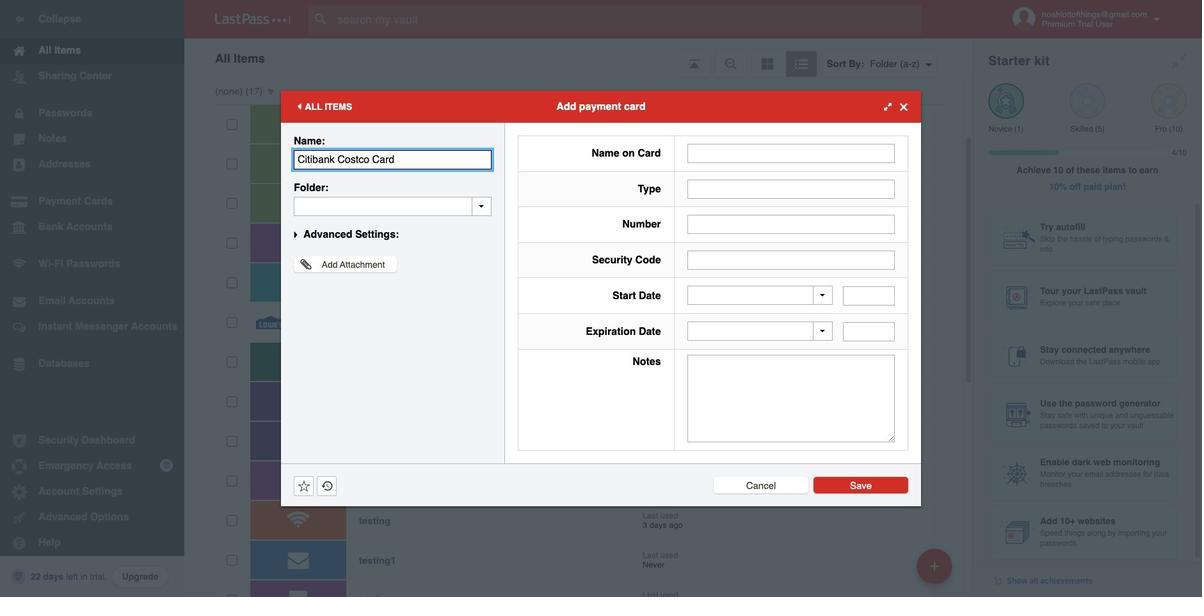 Task type: locate. For each thing, give the bounding box(es) containing it.
None text field
[[687, 144, 895, 163], [687, 215, 895, 234], [843, 287, 895, 306], [687, 144, 895, 163], [687, 215, 895, 234], [843, 287, 895, 306]]

lastpass image
[[215, 13, 291, 25]]

vault options navigation
[[184, 38, 973, 77]]

dialog
[[281, 91, 921, 507]]

search my vault text field
[[309, 5, 947, 33]]

None text field
[[294, 150, 492, 170], [687, 180, 895, 199], [294, 197, 492, 216], [687, 251, 895, 270], [843, 323, 895, 342], [687, 355, 895, 443], [294, 150, 492, 170], [687, 180, 895, 199], [294, 197, 492, 216], [687, 251, 895, 270], [843, 323, 895, 342], [687, 355, 895, 443]]



Task type: describe. For each thing, give the bounding box(es) containing it.
new item navigation
[[912, 545, 960, 598]]

new item image
[[930, 562, 939, 571]]

main navigation navigation
[[0, 0, 184, 598]]

Search search field
[[309, 5, 947, 33]]



Task type: vqa. For each thing, say whether or not it's contained in the screenshot.
LastPass image
yes



